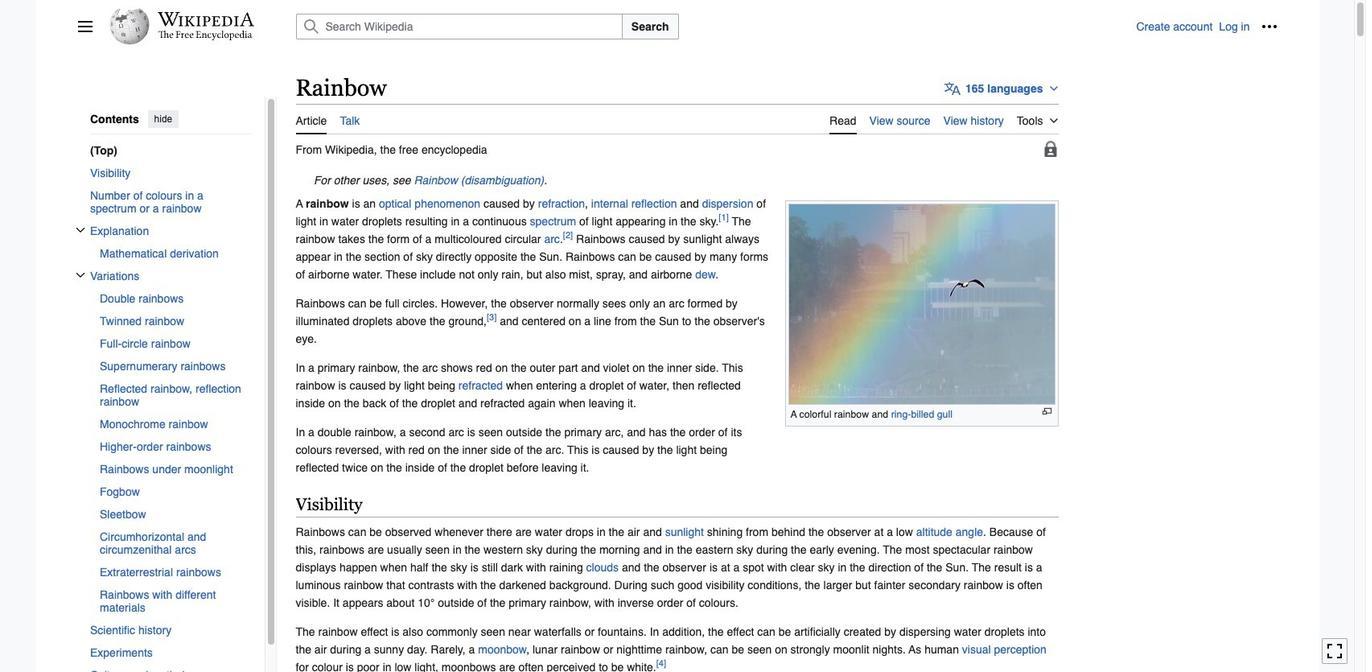 Task type: locate. For each thing, give the bounding box(es) containing it.
fullscreen image
[[1327, 643, 1343, 660]]

menu image
[[77, 19, 93, 35]]

Search Wikipedia search field
[[296, 14, 623, 39]]

None search field
[[276, 14, 1137, 39]]

1 vertical spatial x small image
[[75, 270, 85, 280]]

main content
[[289, 72, 1278, 672]]

0 vertical spatial x small image
[[75, 225, 85, 235]]

note
[[296, 171, 1059, 189]]

x small image
[[75, 225, 85, 235], [75, 270, 85, 280]]

wikipedia image
[[157, 12, 254, 27]]



Task type: vqa. For each thing, say whether or not it's contained in the screenshot.
language progressive image
yes



Task type: describe. For each thing, give the bounding box(es) containing it.
1 x small image from the top
[[75, 225, 85, 235]]

2 x small image from the top
[[75, 270, 85, 280]]

the free encyclopedia image
[[159, 31, 253, 41]]

page semi-protected image
[[1043, 141, 1059, 157]]

log in and more options image
[[1262, 19, 1278, 35]]

language progressive image
[[945, 80, 961, 96]]

personal tools navigation
[[1137, 14, 1283, 39]]



